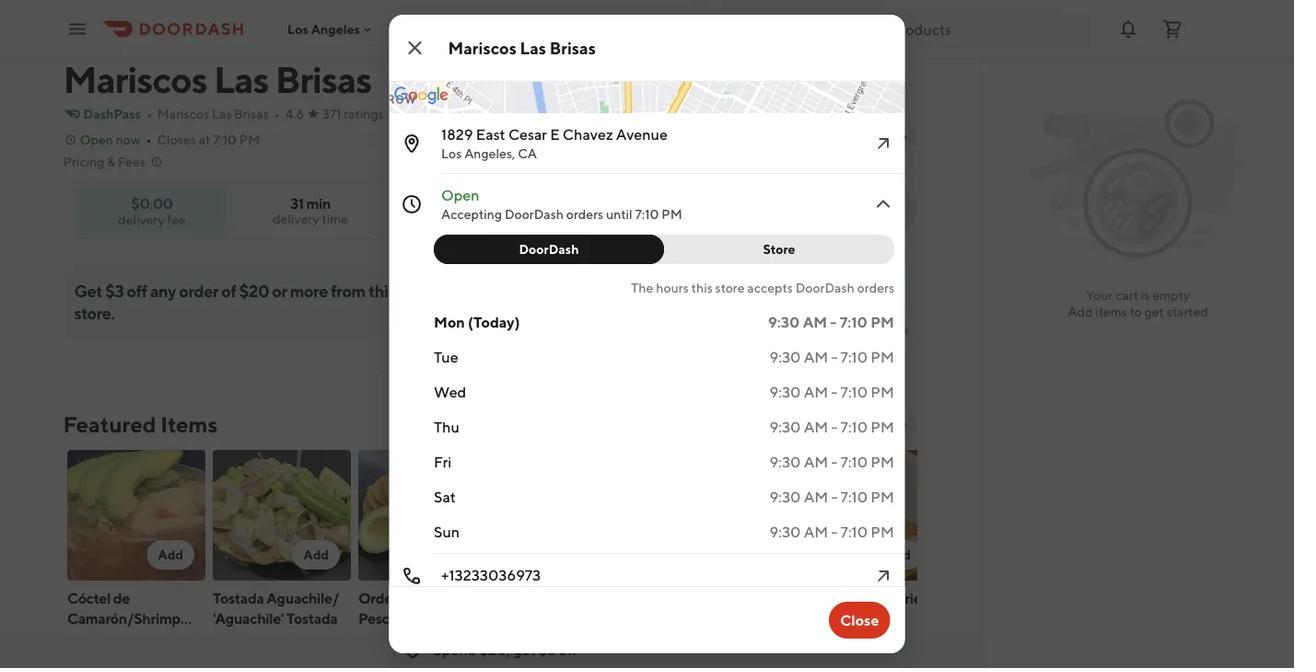 Task type: vqa. For each thing, say whether or not it's contained in the screenshot.
Cóctel de Camarón/Shrimp Cocktail image
yes



Task type: locate. For each thing, give the bounding box(es) containing it.
2 horizontal spatial brisas
[[550, 38, 596, 58]]

off
[[127, 281, 147, 301], [559, 642, 577, 659]]

• right the 'dashpass'
[[146, 106, 152, 122]]

mariscos up dashpass •
[[63, 57, 207, 101]]

$9.95 left close button
[[795, 634, 829, 650]]

add button
[[500, 447, 645, 662], [645, 447, 791, 662], [146, 541, 194, 570], [292, 541, 340, 570], [438, 541, 485, 570], [583, 541, 631, 570], [729, 541, 776, 570], [874, 541, 922, 570]]

- for mon (today)
[[830, 314, 836, 331]]

2 $9.95 from the left
[[795, 634, 829, 650]]

1 vertical spatial tostada
[[286, 610, 337, 628]]

aguachile/
[[266, 590, 339, 608]]

angeles
[[311, 21, 360, 37]]

7:10
[[213, 132, 237, 147], [635, 207, 659, 222], [839, 314, 867, 331], [840, 349, 868, 366], [840, 384, 868, 401], [840, 419, 868, 436], [840, 454, 868, 471], [840, 489, 868, 506], [840, 524, 868, 541]]

0 horizontal spatial $9.95
[[212, 634, 247, 650]]

click item image down more info
[[872, 193, 894, 216]]

mariscos las brisas inside dialog
[[448, 38, 596, 58]]

2 vertical spatial doordash
[[795, 281, 854, 296]]

1 horizontal spatial $10.95
[[358, 634, 399, 650]]

1 $9.95 from the left
[[212, 634, 247, 650]]

de
[[113, 590, 129, 608], [403, 590, 420, 608]]

0 horizontal spatial open
[[80, 132, 113, 147]]

1 horizontal spatial this
[[691, 281, 712, 296]]

store
[[715, 281, 744, 296]]

pickup
[[854, 194, 896, 209]]

los
[[287, 21, 309, 37], [441, 146, 461, 161]]

mariscos up closes
[[157, 106, 209, 122]]

tostada
[[212, 590, 264, 608], [286, 610, 337, 628]]

pm for wed
[[870, 384, 894, 401]]

off right $20,
[[559, 642, 577, 659]]

0 horizontal spatial $10.95
[[67, 634, 107, 650]]

hours
[[656, 281, 688, 296]]

more info
[[848, 129, 907, 144]]

am for sun
[[804, 524, 828, 541]]

featured items
[[63, 411, 218, 438]]

add for "orden de pescado/fish ceviche" image
[[449, 548, 474, 563]]

- for wed
[[831, 384, 837, 401]]

0 horizontal spatial tostada
[[212, 590, 264, 608]]

2 de from the left
[[403, 590, 420, 608]]

$3
[[105, 281, 124, 301], [539, 642, 556, 659]]

brisas
[[550, 38, 596, 58], [275, 57, 372, 101], [234, 106, 269, 122]]

1 vertical spatial open
[[441, 187, 479, 204]]

2 $10.95 from the left
[[358, 634, 399, 650]]

tostada up ''aguachile''
[[212, 590, 264, 608]]

371
[[322, 106, 341, 122]]

0 vertical spatial orders
[[566, 207, 603, 222]]

add for cóctel de camarón/shrimp cocktail image
[[157, 548, 183, 563]]

+13233036973
[[441, 567, 541, 585]]

-
[[830, 314, 836, 331], [831, 349, 837, 366], [831, 384, 837, 401], [831, 419, 837, 436], [831, 454, 837, 471], [831, 489, 837, 506], [831, 524, 837, 541]]

• right mi
[[439, 106, 444, 122]]

delivery left 'time'
[[273, 211, 319, 227]]

0 horizontal spatial this
[[368, 281, 395, 301]]

$10.95
[[67, 634, 107, 650], [358, 634, 399, 650]]

am for mon (today)
[[803, 314, 827, 331]]

los down 1829
[[441, 146, 461, 161]]

los left angeles
[[287, 21, 309, 37]]

pm for sat
[[870, 489, 894, 506]]

add for orden de camarón/shrimp ceviche image
[[740, 548, 765, 563]]

de for cóctel
[[113, 590, 129, 608]]

am for fri
[[804, 454, 828, 471]]

powered by google image
[[394, 87, 448, 105]]

open for open accepting doordash orders until 7:10 pm
[[441, 187, 479, 204]]

2 click item image from the top
[[872, 193, 894, 216]]

1.6
[[400, 106, 416, 122]]

- for fri
[[831, 454, 837, 471]]

1 horizontal spatial orders
[[857, 281, 894, 296]]

fee
[[167, 212, 186, 227]]

$9.95 for 'aguachile'
[[212, 634, 247, 650]]

$9.95 inside tacos dorados/fried tacos (3) $9.95
[[795, 634, 829, 650]]

close mariscos las brisas image
[[404, 37, 426, 59]]

0 horizontal spatial $3
[[105, 281, 124, 301]]

tacos left (3)
[[795, 610, 832, 628]]

camarón/shrimp
[[67, 610, 180, 628]]

de inside the orden de pescado/fish ceviche
[[403, 590, 420, 608]]

get right to on the top
[[1145, 304, 1164, 320]]

1 horizontal spatial off
[[559, 642, 577, 659]]

de up 'camarón/shrimp'
[[113, 590, 129, 608]]

items
[[1096, 304, 1128, 320]]

add button for "orden de pescado/fish ceviche" image
[[438, 541, 485, 570]]

spend $20, get $3 off
[[433, 642, 577, 659]]

1 horizontal spatial tostada
[[286, 610, 337, 628]]

$3 right $20,
[[539, 642, 556, 659]]

1 vertical spatial click item image
[[872, 193, 894, 216]]

orden de camarón/shrimp ceviche image
[[649, 451, 787, 581]]

am for wed
[[804, 384, 828, 401]]

click item image up dorados/fried
[[872, 566, 894, 588]]

1 vertical spatial doordash
[[519, 242, 579, 257]]

mariscos las brisas
[[448, 38, 596, 58], [63, 57, 372, 101], [157, 106, 269, 122]]

now
[[116, 132, 141, 147]]

add for tostada aguachile/ 'aguachile' tostada image
[[303, 548, 328, 563]]

$10.95 down pescado/fish
[[358, 634, 399, 650]]

click item image for avenue
[[872, 133, 894, 155]]

add
[[1068, 304, 1093, 320], [157, 548, 183, 563], [303, 548, 328, 563], [449, 548, 474, 563], [594, 548, 620, 563], [740, 548, 765, 563], [885, 548, 911, 563]]

$9.95 down ''aguachile''
[[212, 634, 247, 650]]

9:30 am - 7:10 pm for wed
[[769, 384, 894, 401]]

$3 right 'get'
[[105, 281, 124, 301]]

open up the accepting
[[441, 187, 479, 204]]

doordash
[[504, 207, 563, 222], [519, 242, 579, 257], [795, 281, 854, 296]]

0 horizontal spatial delivery
[[118, 212, 165, 227]]

add for cóctel de campechana/seafood cocktail "image"
[[594, 548, 620, 563]]

featured items heading
[[63, 410, 218, 439]]

2 vertical spatial click item image
[[872, 566, 894, 588]]

avenue
[[616, 126, 667, 143]]

more
[[290, 281, 328, 301]]

$9.95 inside tostada aguachile/ 'aguachile' tostada $9.95
[[212, 634, 247, 650]]

1 vertical spatial $3
[[539, 642, 556, 659]]

items
[[161, 411, 218, 438]]

0 vertical spatial open
[[80, 132, 113, 147]]

pricing & fees button
[[63, 153, 164, 171]]

add inside your cart is empty add items to get started
[[1068, 304, 1093, 320]]

de inside cóctel de camarón/shrimp cocktail
[[113, 590, 129, 608]]

9:30 am - 7:10 pm for thu
[[769, 419, 894, 436]]

1 vertical spatial tacos
[[795, 610, 832, 628]]

this left store
[[691, 281, 712, 296]]

DoorDash button
[[433, 235, 664, 264]]

tue
[[433, 349, 458, 366]]

tacos left dorados/fried
[[795, 590, 832, 608]]

open up pricing & fees
[[80, 132, 113, 147]]

brisas up chavez
[[550, 38, 596, 58]]

pm for mon (today)
[[870, 314, 894, 331]]

tostada aguachile/ 'aguachile' tostada image
[[212, 451, 351, 581]]

mon
[[433, 314, 465, 331]]

1 horizontal spatial $9.95
[[795, 634, 829, 650]]

0 vertical spatial doordash
[[504, 207, 563, 222]]

0 horizontal spatial off
[[127, 281, 147, 301]]

off left any
[[127, 281, 147, 301]]

0 vertical spatial los
[[287, 21, 309, 37]]

- for sat
[[831, 489, 837, 506]]

pm for sun
[[870, 524, 894, 541]]

0 vertical spatial tacos
[[795, 590, 832, 608]]

&
[[107, 154, 115, 170]]

doordash inside open accepting doordash orders until 7:10 pm
[[504, 207, 563, 222]]

1 vertical spatial los
[[441, 146, 461, 161]]

1829 east cesar e chavez avenue los angeles, ca
[[441, 126, 667, 161]]

9:30 for sat
[[769, 489, 801, 506]]

get inside your cart is empty add items to get started
[[1145, 304, 1164, 320]]

• left the 4.6 on the left of the page
[[274, 106, 280, 122]]

1 horizontal spatial open
[[441, 187, 479, 204]]

0 vertical spatial click item image
[[872, 133, 894, 155]]

mariscos
[[448, 38, 517, 58], [63, 57, 207, 101], [157, 106, 209, 122]]

sat
[[433, 489, 456, 506]]

accepts
[[747, 281, 793, 296]]

las
[[520, 38, 546, 58], [214, 57, 269, 101], [212, 106, 232, 122]]

pm for fri
[[870, 454, 894, 471]]

0 vertical spatial $3
[[105, 281, 124, 301]]

your
[[1086, 288, 1113, 303]]

get right $20,
[[513, 642, 536, 659]]

1 horizontal spatial los
[[441, 146, 461, 161]]

0 horizontal spatial orders
[[566, 207, 603, 222]]

9:30
[[768, 314, 800, 331], [769, 349, 801, 366], [769, 384, 801, 401], [769, 419, 801, 436], [769, 454, 801, 471], [769, 489, 801, 506], [769, 524, 801, 541]]

orders
[[566, 207, 603, 222], [857, 281, 894, 296]]

0 horizontal spatial los
[[287, 21, 309, 37]]

am for tue
[[804, 349, 828, 366]]

open inside open accepting doordash orders until 7:10 pm
[[441, 187, 479, 204]]

9:30 for thu
[[769, 419, 801, 436]]

any
[[150, 281, 176, 301]]

mariscos right close mariscos las brisas image
[[448, 38, 517, 58]]

e
[[550, 126, 559, 143]]

orders down pickup option
[[857, 281, 894, 296]]

- for tue
[[831, 349, 837, 366]]

0 vertical spatial get
[[1145, 304, 1164, 320]]

mariscos inside dialog
[[448, 38, 517, 58]]

orders left until on the left
[[566, 207, 603, 222]]

next button of carousel image
[[896, 417, 911, 432]]

doordash up doordash button
[[504, 207, 563, 222]]

1 horizontal spatial get
[[1145, 304, 1164, 320]]

doordash right accepts
[[795, 281, 854, 296]]

click item image up pickup
[[872, 133, 894, 155]]

click item image
[[872, 133, 894, 155], [872, 193, 894, 216], [872, 566, 894, 588]]

1 $10.95 from the left
[[67, 634, 107, 650]]

fees
[[118, 154, 145, 170]]

tostada down aguachile/
[[286, 610, 337, 628]]

0 horizontal spatial de
[[113, 590, 129, 608]]

$9.95
[[212, 634, 247, 650], [795, 634, 829, 650]]

delivery left fee
[[118, 212, 165, 227]]

cesar
[[508, 126, 547, 143]]

spend
[[433, 642, 477, 659]]

add button for tacos dorados/fried tacos (3) image
[[874, 541, 922, 570]]

previous button of carousel image
[[859, 417, 874, 432]]

save
[[549, 201, 578, 217]]

brisas up '371'
[[275, 57, 372, 101]]

1 vertical spatial orders
[[857, 281, 894, 296]]

angeles,
[[464, 146, 515, 161]]

tostada aguachile/ 'aguachile' tostada $9.95
[[212, 590, 339, 650]]

get
[[1145, 304, 1164, 320], [513, 642, 536, 659]]

your cart is empty add items to get started
[[1068, 288, 1209, 320]]

$9.95 for tacos
[[795, 634, 829, 650]]

time
[[322, 211, 348, 227]]

de up pescado/fish
[[403, 590, 420, 608]]

open for open now
[[80, 132, 113, 147]]

orden de pescado/fish ceviche image
[[358, 451, 496, 581]]

$10.95 down 'camarón/shrimp'
[[67, 634, 107, 650]]

or
[[272, 281, 287, 301]]

fri
[[433, 454, 451, 471]]

add button for cóctel de camarón/shrimp cocktail image
[[146, 541, 194, 570]]

add button for orden de camarón/shrimp ceviche image
[[729, 541, 776, 570]]

open
[[80, 132, 113, 147], [441, 187, 479, 204]]

1 click item image from the top
[[872, 133, 894, 155]]

2 tacos from the top
[[795, 610, 832, 628]]

is
[[1141, 288, 1150, 303]]

cart
[[1116, 288, 1139, 303]]

1 de from the left
[[113, 590, 129, 608]]

1 horizontal spatial de
[[403, 590, 420, 608]]

tacos
[[795, 590, 832, 608], [795, 610, 832, 628]]

0 horizontal spatial get
[[513, 642, 536, 659]]

(3)
[[834, 610, 852, 628]]

1 horizontal spatial delivery
[[273, 211, 319, 227]]

sun
[[433, 524, 459, 541]]

1 horizontal spatial $3
[[539, 642, 556, 659]]

1 horizontal spatial brisas
[[275, 57, 372, 101]]

las inside dialog
[[520, 38, 546, 58]]

de for orden
[[403, 590, 420, 608]]

this right from
[[368, 281, 395, 301]]

cóctel de campechana/seafood cocktail image
[[504, 451, 642, 581]]

9:30 am - 7:10 pm
[[768, 314, 894, 331], [769, 349, 894, 366], [769, 384, 894, 401], [769, 419, 894, 436], [769, 454, 894, 471], [769, 489, 894, 506], [769, 524, 894, 541]]

7:10 for fri
[[840, 454, 868, 471]]

1 vertical spatial off
[[559, 642, 577, 659]]

pm
[[239, 132, 260, 147], [661, 207, 682, 222], [870, 314, 894, 331], [870, 349, 894, 366], [870, 384, 894, 401], [870, 419, 894, 436], [870, 454, 894, 471], [870, 489, 894, 506], [870, 524, 894, 541]]

31 min delivery time
[[273, 195, 348, 227]]

9:30 for fri
[[769, 454, 801, 471]]

brisas left the 4.6 on the left of the page
[[234, 106, 269, 122]]

open menu image
[[66, 18, 88, 40]]

1 tacos from the top
[[795, 590, 832, 608]]

doordash down save button
[[519, 242, 579, 257]]

0 vertical spatial off
[[127, 281, 147, 301]]

7:10 for sat
[[840, 489, 868, 506]]



Task type: describe. For each thing, give the bounding box(es) containing it.
9:30 for tue
[[769, 349, 801, 366]]

- for sun
[[831, 524, 837, 541]]

off inside get $3 off any order of $20 or more from this store.
[[127, 281, 147, 301]]

get $3 off any order of $20 or more from this store.
[[74, 281, 395, 323]]

9:30 for mon (today)
[[768, 314, 800, 331]]

dashpass
[[83, 106, 141, 122]]

mariscos las brisas image
[[80, 0, 150, 44]]

the
[[631, 281, 653, 296]]

los angeles
[[287, 21, 360, 37]]

31
[[290, 195, 304, 212]]

min
[[306, 195, 331, 212]]

from
[[331, 281, 366, 301]]

more info button
[[819, 122, 918, 151]]

4.6
[[285, 106, 304, 122]]

group order
[[635, 201, 712, 217]]

tacos dorados/fried tacos (3) image
[[795, 451, 933, 581]]

cóctel de camarón/shrimp cocktail image
[[67, 451, 205, 581]]

save button
[[512, 191, 589, 228]]

$10.95 for cóctel de camarón/shrimp cocktail
[[67, 634, 107, 650]]

dorados/fried
[[834, 590, 930, 608]]

0 items, open order cart image
[[1162, 18, 1184, 40]]

cóctel
[[67, 590, 110, 608]]

dashpass •
[[83, 106, 152, 122]]

group
[[635, 201, 674, 217]]

chavez
[[562, 126, 613, 143]]

am for sat
[[804, 489, 828, 506]]

(today)
[[468, 314, 520, 331]]

this inside get $3 off any order of $20 or more from this store.
[[368, 281, 395, 301]]

pricing & fees
[[63, 154, 145, 170]]

doordash inside button
[[519, 242, 579, 257]]

Pickup radio
[[821, 191, 918, 228]]

0 vertical spatial tostada
[[212, 590, 264, 608]]

9:30 am - 7:10 pm for tue
[[769, 349, 894, 366]]

3 click item image from the top
[[872, 566, 894, 588]]

ca
[[517, 146, 537, 161]]

1 vertical spatial get
[[513, 642, 536, 659]]

open now
[[80, 132, 141, 147]]

orden
[[358, 590, 400, 608]]

pm inside open accepting doordash orders until 7:10 pm
[[661, 207, 682, 222]]

pm for thu
[[870, 419, 894, 436]]

add button for tostada aguachile/ 'aguachile' tostada image
[[292, 541, 340, 570]]

• right now at the left top
[[146, 132, 152, 147]]

los inside the 1829 east cesar e chavez avenue los angeles, ca
[[441, 146, 461, 161]]

delivery inside $0.00 delivery fee
[[118, 212, 165, 227]]

7:10 inside open accepting doordash orders until 7:10 pm
[[635, 207, 659, 222]]

more
[[848, 129, 880, 144]]

close
[[840, 612, 879, 630]]

until
[[606, 207, 632, 222]]

9:30 for sun
[[769, 524, 801, 541]]

store
[[763, 242, 795, 257]]

7:10 for mon (today)
[[839, 314, 867, 331]]

pricing
[[63, 154, 104, 170]]

Store button
[[653, 235, 894, 264]]

order
[[676, 201, 712, 217]]

$20
[[239, 281, 269, 301]]

1829
[[441, 126, 473, 143]]

$20,
[[480, 642, 511, 659]]

open accepting doordash orders until 7:10 pm
[[441, 187, 682, 222]]

at
[[199, 132, 210, 147]]

am for thu
[[804, 419, 828, 436]]

started
[[1167, 304, 1209, 320]]

ceviche
[[358, 631, 411, 648]]

9:30 for wed
[[769, 384, 801, 401]]

1.6 mi • $$
[[400, 106, 465, 122]]

$3 inside get $3 off any order of $20 or more from this store.
[[105, 281, 124, 301]]

pm for tue
[[870, 349, 894, 366]]

ratings
[[344, 106, 384, 122]]

0 horizontal spatial brisas
[[234, 106, 269, 122]]

mi
[[419, 106, 433, 122]]

• left 1.6
[[389, 106, 395, 122]]

orders inside open accepting doordash orders until 7:10 pm
[[566, 207, 603, 222]]

7:10 for thu
[[840, 419, 868, 436]]

to
[[1130, 304, 1142, 320]]

info
[[883, 129, 907, 144]]

7:10 for sun
[[840, 524, 868, 541]]

add for tacos dorados/fried tacos (3) image
[[885, 548, 911, 563]]

group order button
[[604, 191, 723, 228]]

mon (today)
[[433, 314, 520, 331]]

$10.95 for orden de pescado/fish ceviche
[[358, 634, 399, 650]]

featured
[[63, 411, 156, 438]]

pescado/fish
[[358, 610, 447, 628]]

$0.00
[[131, 194, 173, 212]]

los angeles button
[[287, 21, 375, 37]]

orden de pescado/fish ceviche
[[358, 590, 447, 648]]

map region
[[245, 0, 952, 226]]

• closes at 7:10 pm
[[146, 132, 260, 147]]

thu
[[433, 419, 459, 436]]

$0.00 delivery fee
[[118, 194, 186, 227]]

get
[[74, 281, 102, 301]]

hour options option group
[[433, 235, 894, 264]]

order
[[179, 281, 218, 301]]

- for thu
[[831, 419, 837, 436]]

of
[[221, 281, 236, 301]]

9:30 am - 7:10 pm for sun
[[769, 524, 894, 541]]

'aguachile'
[[212, 610, 283, 628]]

the hours this store accepts doordash orders
[[631, 281, 894, 296]]

mariscos las brisas dialog
[[245, 0, 952, 654]]

this inside mariscos las brisas dialog
[[691, 281, 712, 296]]

closes
[[157, 132, 196, 147]]

notification bell image
[[1118, 18, 1140, 40]]

add button for cóctel de campechana/seafood cocktail "image"
[[583, 541, 631, 570]]

371 ratings •
[[322, 106, 395, 122]]

9:30 am - 7:10 pm for sat
[[769, 489, 894, 506]]

9:30 am - 7:10 pm for fri
[[769, 454, 894, 471]]

7:10 for wed
[[840, 384, 868, 401]]

store.
[[74, 303, 115, 323]]

click item image for 7:10
[[872, 193, 894, 216]]

$$
[[449, 106, 465, 122]]

brisas inside dialog
[[550, 38, 596, 58]]

wed
[[433, 384, 466, 401]]

empty
[[1153, 288, 1190, 303]]

tacos dorados/fried tacos (3) $9.95
[[795, 590, 930, 650]]

close button
[[829, 603, 890, 639]]

delivery inside 31 min delivery time
[[273, 211, 319, 227]]

accepting
[[441, 207, 502, 222]]

cocktail
[[67, 631, 121, 648]]

cóctel de camarón/shrimp cocktail
[[67, 590, 180, 648]]

9:30 am - 7:10 pm for mon (today)
[[768, 314, 894, 331]]

7:10 for tue
[[840, 349, 868, 366]]



